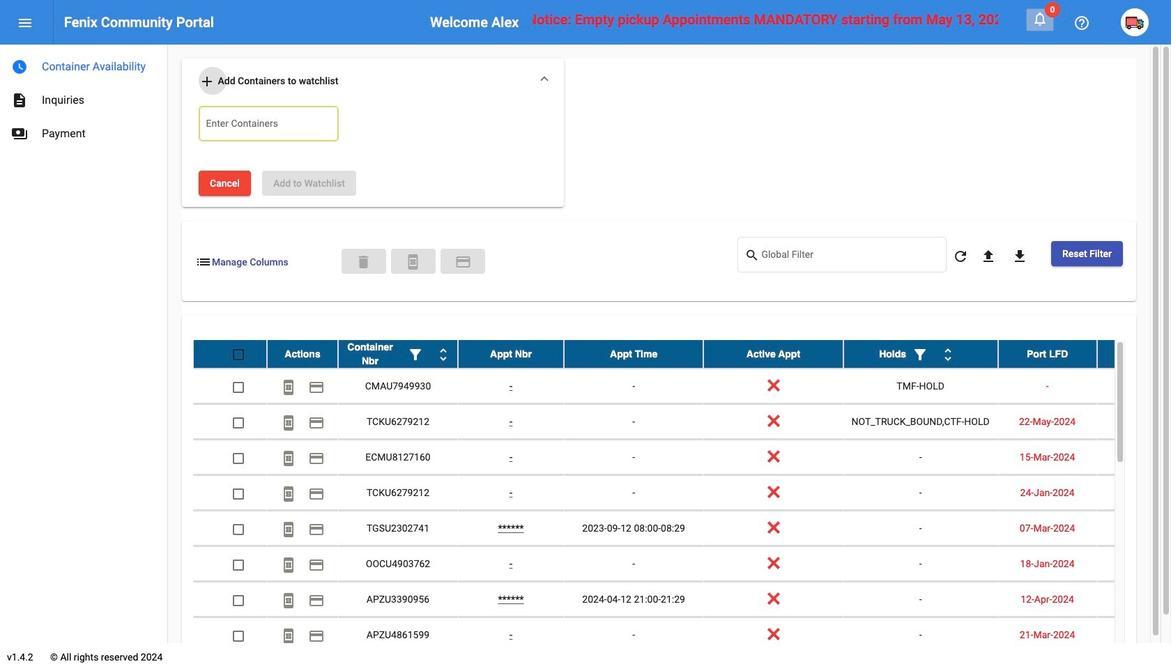 Task type: vqa. For each thing, say whether or not it's contained in the screenshot.
Active Appt
no



Task type: locate. For each thing, give the bounding box(es) containing it.
cell
[[1097, 369, 1171, 404], [1097, 405, 1171, 440], [1097, 440, 1171, 475], [1097, 476, 1171, 511], [1097, 511, 1171, 546], [1097, 547, 1171, 582], [1097, 582, 1171, 617], [1097, 618, 1171, 653]]

grid
[[193, 341, 1171, 654]]

4 cell from the top
[[1097, 476, 1171, 511]]

8 row from the top
[[193, 582, 1171, 618]]

None text field
[[206, 119, 332, 133]]

6 column header from the left
[[843, 341, 998, 368]]

5 cell from the top
[[1097, 511, 1171, 546]]

3 column header from the left
[[458, 341, 564, 368]]

column header
[[267, 341, 338, 368], [338, 341, 458, 368], [458, 341, 564, 368], [564, 341, 704, 368], [704, 341, 843, 368], [843, 341, 998, 368], [998, 341, 1097, 368], [1097, 341, 1171, 368]]

no color image
[[1032, 10, 1049, 27], [17, 15, 33, 32], [11, 92, 28, 109], [11, 126, 28, 142], [952, 248, 969, 265], [940, 347, 957, 364], [280, 379, 297, 396], [280, 415, 297, 431], [280, 450, 297, 467], [308, 450, 325, 467], [280, 486, 297, 503], [308, 521, 325, 538], [280, 557, 297, 574], [308, 557, 325, 574], [308, 628, 325, 645]]

Global Watchlist Filter field
[[762, 252, 940, 263]]

navigation
[[0, 45, 167, 151]]

2 row from the top
[[193, 369, 1171, 405]]

1 cell from the top
[[1097, 369, 1171, 404]]

7 row from the top
[[193, 547, 1171, 582]]

row
[[193, 341, 1171, 369], [193, 369, 1171, 405], [193, 405, 1171, 440], [193, 440, 1171, 476], [193, 476, 1171, 511], [193, 511, 1171, 547], [193, 547, 1171, 582], [193, 582, 1171, 618], [193, 618, 1171, 654]]

no color image
[[1074, 15, 1091, 32], [11, 59, 28, 75], [199, 73, 215, 90], [745, 247, 762, 264], [980, 248, 997, 265], [1012, 248, 1028, 265], [195, 254, 212, 271], [405, 254, 422, 271], [455, 254, 472, 271], [407, 347, 424, 364], [435, 347, 452, 364], [912, 347, 929, 364], [308, 379, 325, 396], [308, 415, 325, 431], [308, 486, 325, 503], [280, 521, 297, 538], [280, 592, 297, 609], [308, 592, 325, 609], [280, 628, 297, 645]]

8 cell from the top
[[1097, 618, 1171, 653]]

4 column header from the left
[[564, 341, 704, 368]]



Task type: describe. For each thing, give the bounding box(es) containing it.
delete image
[[356, 254, 373, 271]]

3 cell from the top
[[1097, 440, 1171, 475]]

5 row from the top
[[193, 476, 1171, 511]]

2 cell from the top
[[1097, 405, 1171, 440]]

6 row from the top
[[193, 511, 1171, 547]]

4 row from the top
[[193, 440, 1171, 476]]

8 column header from the left
[[1097, 341, 1171, 368]]

5 column header from the left
[[704, 341, 843, 368]]

1 column header from the left
[[267, 341, 338, 368]]

6 cell from the top
[[1097, 547, 1171, 582]]

3 row from the top
[[193, 405, 1171, 440]]

7 column header from the left
[[998, 341, 1097, 368]]

7 cell from the top
[[1097, 582, 1171, 617]]

9 row from the top
[[193, 618, 1171, 654]]

1 row from the top
[[193, 341, 1171, 369]]

2 column header from the left
[[338, 341, 458, 368]]



